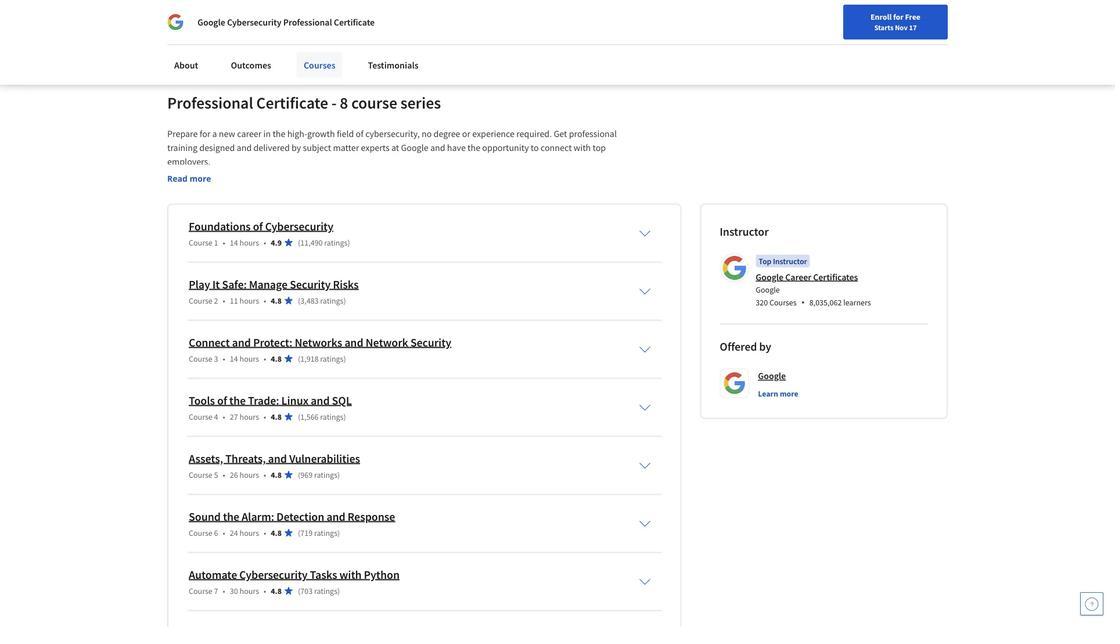 Task type: describe. For each thing, give the bounding box(es) containing it.
• down manage
[[264, 295, 266, 306]]

• right 6
[[223, 528, 225, 538]]

network
[[366, 335, 408, 350]]

read more button
[[167, 172, 211, 185]]

) for networks
[[344, 354, 346, 364]]

threats,
[[225, 451, 266, 466]]

( for the
[[298, 412, 300, 422]]

30
[[230, 586, 238, 596]]

• right the 4
[[223, 412, 225, 422]]

share
[[187, 20, 209, 32]]

sound the alarm: detection and response
[[189, 509, 395, 524]]

foundations of cybersecurity link
[[189, 219, 333, 234]]

nov
[[895, 23, 908, 32]]

high-
[[287, 128, 307, 140]]

experience
[[472, 128, 515, 140]]

google up learn
[[758, 370, 786, 382]]

google link
[[758, 369, 786, 383]]

play it safe: manage security risks
[[189, 277, 359, 292]]

hours for alarm:
[[240, 528, 259, 538]]

• right 1
[[223, 237, 225, 248]]

• right 5
[[223, 470, 225, 480]]

and up "( 719 ratings )"
[[326, 509, 345, 524]]

foundations of cybersecurity
[[189, 219, 333, 234]]

training
[[167, 142, 198, 154]]

4.8 for and
[[271, 470, 282, 480]]

required.
[[516, 128, 552, 140]]

play
[[189, 277, 210, 292]]

ratings for with
[[314, 586, 337, 596]]

have
[[447, 142, 466, 154]]

8
[[340, 92, 348, 113]]

field
[[337, 128, 354, 140]]

new
[[219, 128, 235, 140]]

career
[[237, 128, 262, 140]]

performance
[[327, 20, 377, 32]]

learn more
[[758, 388, 798, 399]]

learn more button
[[758, 388, 798, 399]]

( for protect:
[[298, 354, 300, 364]]

with inside prepare for a new career in the high-growth field of cybersecurity, no degree or experience required. get professional training designed and delivered by subject matter experts at google and have the opportunity to connect with top employers. read more
[[574, 142, 591, 154]]

hours for tasks
[[240, 586, 259, 596]]

trade:
[[248, 393, 279, 408]]

offered by
[[720, 340, 771, 354]]

or
[[462, 128, 470, 140]]

24
[[230, 528, 238, 538]]

ratings for detection
[[314, 528, 337, 538]]

prepare for a new career in the high-growth field of cybersecurity, no degree or experience required. get professional training designed and delivered by subject matter experts at google and have the opportunity to connect with top employers. read more
[[167, 128, 619, 184]]

automate
[[189, 568, 237, 582]]

4.8 for the
[[271, 412, 282, 422]]

google career certificates link
[[756, 271, 858, 283]]

outcomes link
[[224, 52, 278, 78]]

professional
[[569, 128, 617, 140]]

) for with
[[337, 586, 340, 596]]

about
[[174, 59, 198, 71]]

google left social
[[197, 16, 225, 28]]

courses inside top instructor google career certificates google 320 courses • 8,035,062 learners
[[770, 297, 797, 308]]

learn
[[758, 388, 778, 399]]

opportunity
[[482, 142, 529, 154]]

( for cybersecurity
[[298, 237, 300, 248]]

) for manage
[[344, 295, 346, 306]]

sound
[[189, 509, 221, 524]]

0 vertical spatial courses
[[304, 59, 335, 71]]

14 for connect
[[230, 354, 238, 364]]

course
[[351, 92, 397, 113]]

course 2 • 11 hours •
[[189, 295, 266, 306]]

4
[[214, 412, 218, 422]]

1 horizontal spatial by
[[759, 340, 771, 354]]

of for the
[[217, 393, 227, 408]]

matter
[[333, 142, 359, 154]]

14 for foundations
[[230, 237, 238, 248]]

• right 7 on the bottom of page
[[223, 586, 225, 596]]

course for foundations
[[189, 237, 212, 248]]

foundations
[[189, 219, 251, 234]]

( 3,483 ratings )
[[298, 295, 346, 306]]

assets,
[[189, 451, 223, 466]]

3,483
[[300, 295, 319, 306]]

) for vulnerabilities
[[337, 470, 340, 480]]

top instructor google career certificates google 320 courses • 8,035,062 learners
[[756, 256, 871, 309]]

share it on social media and in your performance review
[[187, 20, 404, 32]]

703
[[300, 586, 313, 596]]

0 horizontal spatial security
[[290, 277, 331, 292]]

prepare
[[167, 128, 198, 140]]

cybersecurity for professional
[[227, 16, 281, 28]]

detection
[[276, 509, 324, 524]]

( for and
[[298, 470, 300, 480]]

-
[[331, 92, 337, 113]]

response
[[348, 509, 395, 524]]

hours for protect:
[[240, 354, 259, 364]]

protect:
[[253, 335, 292, 350]]

5
[[214, 470, 218, 480]]

show notifications image
[[958, 15, 972, 28]]

assets, threats, and vulnerabilities
[[189, 451, 360, 466]]

• right 3 at the bottom of page
[[223, 354, 225, 364]]

tools of the trade: linux and sql link
[[189, 393, 352, 408]]

• down assets, threats, and vulnerabilities link
[[264, 470, 266, 480]]

read
[[167, 173, 187, 184]]

( 969 ratings )
[[298, 470, 340, 480]]

the down or
[[468, 142, 480, 154]]

( 719 ratings )
[[298, 528, 340, 538]]

vulnerabilities
[[289, 451, 360, 466]]

outcomes
[[231, 59, 271, 71]]

and down the degree
[[430, 142, 445, 154]]

safe:
[[222, 277, 247, 292]]

alarm:
[[242, 509, 274, 524]]

more inside button
[[780, 388, 798, 399]]

0 horizontal spatial with
[[339, 568, 362, 582]]

11,490
[[300, 237, 323, 248]]

and down career on the top of the page
[[237, 142, 252, 154]]

professional certificate - 8 course series
[[167, 92, 441, 113]]

play it safe: manage security risks link
[[189, 277, 359, 292]]

11
[[230, 295, 238, 306]]

( for alarm:
[[298, 528, 300, 538]]

969
[[300, 470, 313, 480]]

instructor inside top instructor google career certificates google 320 courses • 8,035,062 learners
[[773, 256, 807, 266]]

help center image
[[1085, 597, 1099, 611]]

connect and protect: networks and network security
[[189, 335, 451, 350]]

for for prepare
[[200, 128, 210, 140]]

google career certificates image
[[721, 255, 747, 281]]

automate cybersecurity tasks with python
[[189, 568, 400, 582]]

4.8 for safe:
[[271, 295, 282, 306]]

the up delivered
[[273, 128, 285, 140]]

) for trade:
[[344, 412, 346, 422]]

• right the '30'
[[264, 586, 266, 596]]

• left 4.9
[[264, 237, 266, 248]]

top
[[593, 142, 606, 154]]

of inside prepare for a new career in the high-growth field of cybersecurity, no degree or experience required. get professional training designed and delivered by subject matter experts at google and have the opportunity to connect with top employers. read more
[[356, 128, 364, 140]]

) for detection
[[337, 528, 340, 538]]

google cybersecurity professional certificate
[[197, 16, 375, 28]]

course for sound
[[189, 528, 212, 538]]

offered
[[720, 340, 757, 354]]

4.8 for alarm:
[[271, 528, 282, 538]]

( for safe:
[[298, 295, 300, 306]]

17
[[909, 23, 917, 32]]

0 vertical spatial certificate
[[334, 16, 375, 28]]

top
[[759, 256, 771, 266]]

networks
[[295, 335, 342, 350]]



Task type: locate. For each thing, give the bounding box(es) containing it.
0 horizontal spatial more
[[190, 173, 211, 184]]

more right learn
[[780, 388, 798, 399]]

instructor
[[720, 224, 769, 239], [773, 256, 807, 266]]

google image
[[167, 14, 184, 30]]

0 vertical spatial professional
[[283, 16, 332, 28]]

instructor up career
[[773, 256, 807, 266]]

• down the trade:
[[264, 412, 266, 422]]

ratings down vulnerabilities
[[314, 470, 337, 480]]

0 vertical spatial with
[[574, 142, 591, 154]]

0 vertical spatial security
[[290, 277, 331, 292]]

2 horizontal spatial of
[[356, 128, 364, 140]]

course for assets,
[[189, 470, 212, 480]]

6 hours from the top
[[240, 528, 259, 538]]

1 horizontal spatial security
[[410, 335, 451, 350]]

1 vertical spatial by
[[759, 340, 771, 354]]

shopping cart: 1 item image
[[843, 9, 866, 27]]

course 3 • 14 hours •
[[189, 354, 266, 364]]

google down no
[[401, 142, 428, 154]]

for for enroll
[[893, 12, 903, 22]]

4.8 down sound the alarm: detection and response
[[271, 528, 282, 538]]

• down alarm:
[[264, 528, 266, 538]]

2 hours from the top
[[240, 295, 259, 306]]

to
[[531, 142, 539, 154]]

1 vertical spatial courses
[[770, 297, 797, 308]]

course left 2
[[189, 295, 212, 306]]

in inside prepare for a new career in the high-growth field of cybersecurity, no degree or experience required. get professional training designed and delivered by subject matter experts at google and have the opportunity to connect with top employers. read more
[[263, 128, 271, 140]]

social
[[231, 20, 253, 32]]

) down risks
[[344, 295, 346, 306]]

more inside prepare for a new career in the high-growth field of cybersecurity, no degree or experience required. get professional training designed and delivered by subject matter experts at google and have the opportunity to connect with top employers. read more
[[190, 173, 211, 184]]

google inside prepare for a new career in the high-growth field of cybersecurity, no degree or experience required. get professional training designed and delivered by subject matter experts at google and have the opportunity to connect with top employers. read more
[[401, 142, 428, 154]]

1 horizontal spatial professional
[[283, 16, 332, 28]]

( right 4.9
[[298, 237, 300, 248]]

0 horizontal spatial in
[[263, 128, 271, 140]]

course left 5
[[189, 470, 212, 480]]

1 horizontal spatial instructor
[[773, 256, 807, 266]]

• right 2
[[223, 295, 225, 306]]

sound the alarm: detection and response link
[[189, 509, 395, 524]]

0 horizontal spatial certificate
[[256, 92, 328, 113]]

( 1,566 ratings )
[[298, 412, 346, 422]]

4.8 for protect:
[[271, 354, 282, 364]]

4 ( from the top
[[298, 412, 300, 422]]

5 course from the top
[[189, 470, 212, 480]]

instructor up top
[[720, 224, 769, 239]]

7 ( from the top
[[298, 586, 300, 596]]

enroll
[[871, 12, 892, 22]]

0 vertical spatial 14
[[230, 237, 238, 248]]

6
[[214, 528, 218, 538]]

assets, threats, and vulnerabilities link
[[189, 451, 360, 466]]

( down assets, threats, and vulnerabilities
[[298, 470, 300, 480]]

course left 1
[[189, 237, 212, 248]]

) down vulnerabilities
[[337, 470, 340, 480]]

7 hours from the top
[[240, 586, 259, 596]]

about link
[[167, 52, 205, 78]]

professional right media
[[283, 16, 332, 28]]

ratings down sql
[[320, 412, 344, 422]]

of up course 1 • 14 hours •
[[253, 219, 263, 234]]

0 vertical spatial for
[[893, 12, 903, 22]]

certificate up high-
[[256, 92, 328, 113]]

6 4.8 from the top
[[271, 586, 282, 596]]

1 horizontal spatial certificate
[[334, 16, 375, 28]]

2 14 from the top
[[230, 354, 238, 364]]

and up course 3 • 14 hours •
[[232, 335, 251, 350]]

courses right "320"
[[770, 297, 797, 308]]

( down linux
[[298, 412, 300, 422]]

cybersecurity,
[[365, 128, 420, 140]]

) right 703
[[337, 586, 340, 596]]

your
[[307, 20, 325, 32]]

ratings right '719'
[[314, 528, 337, 538]]

course 1 • 14 hours •
[[189, 237, 266, 248]]

1 horizontal spatial with
[[574, 142, 591, 154]]

cybersecurity for tasks
[[239, 568, 308, 582]]

1 vertical spatial security
[[410, 335, 451, 350]]

5 ( from the top
[[298, 470, 300, 480]]

hours right 26
[[240, 470, 259, 480]]

at
[[391, 142, 399, 154]]

of up 'course 4 • 27 hours •'
[[217, 393, 227, 408]]

more down employers.
[[190, 173, 211, 184]]

2 vertical spatial cybersecurity
[[239, 568, 308, 582]]

) down sql
[[344, 412, 346, 422]]

1 course from the top
[[189, 237, 212, 248]]

2
[[214, 295, 218, 306]]

• down protect:
[[264, 354, 266, 364]]

by inside prepare for a new career in the high-growth field of cybersecurity, no degree or experience required. get professional training designed and delivered by subject matter experts at google and have the opportunity to connect with top employers. read more
[[292, 142, 301, 154]]

1 horizontal spatial of
[[253, 219, 263, 234]]

0 horizontal spatial instructor
[[720, 224, 769, 239]]

growth
[[307, 128, 335, 140]]

0 horizontal spatial professional
[[167, 92, 253, 113]]

course for tools
[[189, 412, 212, 422]]

4 course from the top
[[189, 412, 212, 422]]

hours right the '30'
[[240, 586, 259, 596]]

2 4.8 from the top
[[271, 354, 282, 364]]

14 right 3 at the bottom of page
[[230, 354, 238, 364]]

series
[[400, 92, 441, 113]]

security up 3,483
[[290, 277, 331, 292]]

manage
[[249, 277, 288, 292]]

designed
[[199, 142, 235, 154]]

learners
[[843, 297, 871, 308]]

cybersecurity up 11,490
[[265, 219, 333, 234]]

ratings down the connect and protect: networks and network security
[[320, 354, 344, 364]]

courses
[[304, 59, 335, 71], [770, 297, 797, 308]]

( 1,918 ratings )
[[298, 354, 346, 364]]

1 horizontal spatial courses
[[770, 297, 797, 308]]

hours for and
[[240, 470, 259, 480]]

8,035,062
[[809, 297, 842, 308]]

1 vertical spatial of
[[253, 219, 263, 234]]

and left network
[[344, 335, 363, 350]]

3 4.8 from the top
[[271, 412, 282, 422]]

and right media
[[281, 20, 296, 32]]

hours down foundations of cybersecurity link
[[240, 237, 259, 248]]

coursera career certificate image
[[728, 0, 922, 67]]

27
[[230, 412, 238, 422]]

5 4.8 from the top
[[271, 528, 282, 538]]

for
[[893, 12, 903, 22], [200, 128, 210, 140]]

4.8 down protect:
[[271, 354, 282, 364]]

( down detection
[[298, 528, 300, 538]]

the up the 24
[[223, 509, 239, 524]]

0 vertical spatial instructor
[[720, 224, 769, 239]]

course left the 4
[[189, 412, 212, 422]]

tools of the trade: linux and sql
[[189, 393, 352, 408]]

( for tasks
[[298, 586, 300, 596]]

1 4.8 from the top
[[271, 295, 282, 306]]

1 ( from the top
[[298, 237, 300, 248]]

0 horizontal spatial courses
[[304, 59, 335, 71]]

career
[[785, 271, 811, 283]]

course for play
[[189, 295, 212, 306]]

4.9
[[271, 237, 282, 248]]

5 hours from the top
[[240, 470, 259, 480]]

0 vertical spatial more
[[190, 173, 211, 184]]

of right field
[[356, 128, 364, 140]]

1 horizontal spatial for
[[893, 12, 903, 22]]

0 horizontal spatial of
[[217, 393, 227, 408]]

4 4.8 from the top
[[271, 470, 282, 480]]

hours right 11
[[240, 295, 259, 306]]

1 vertical spatial 14
[[230, 354, 238, 364]]

in left your
[[298, 20, 305, 32]]

1 vertical spatial cybersecurity
[[265, 219, 333, 234]]

) down the connect and protect: networks and network security
[[344, 354, 346, 364]]

hours for cybersecurity
[[240, 237, 259, 248]]

with left top
[[574, 142, 591, 154]]

0 vertical spatial by
[[292, 142, 301, 154]]

english
[[892, 13, 920, 25]]

the up 27
[[229, 393, 246, 408]]

course for connect
[[189, 354, 212, 364]]

hours right the 24
[[240, 528, 259, 538]]

cybersecurity right it
[[227, 16, 281, 28]]

in
[[298, 20, 305, 32], [263, 128, 271, 140]]

4.8 down automate cybersecurity tasks with python
[[271, 586, 282, 596]]

of for cybersecurity
[[253, 219, 263, 234]]

ratings down risks
[[320, 295, 344, 306]]

1 vertical spatial certificate
[[256, 92, 328, 113]]

4.8 down play it safe: manage security risks link on the top left of page
[[271, 295, 282, 306]]

get
[[554, 128, 567, 140]]

) right 11,490
[[348, 237, 350, 248]]

0 vertical spatial of
[[356, 128, 364, 140]]

3 course from the top
[[189, 354, 212, 364]]

1 vertical spatial professional
[[167, 92, 253, 113]]

1 vertical spatial instructor
[[773, 256, 807, 266]]

ratings for manage
[[320, 295, 344, 306]]

enroll for free starts nov 17
[[871, 12, 920, 32]]

professional up 'a'
[[167, 92, 253, 113]]

more
[[190, 173, 211, 184], [780, 388, 798, 399]]

4.8 down assets, threats, and vulnerabilities link
[[271, 470, 282, 480]]

1 hours from the top
[[240, 237, 259, 248]]

professional
[[283, 16, 332, 28], [167, 92, 253, 113]]

it
[[212, 277, 220, 292]]

courses down your
[[304, 59, 335, 71]]

• left 8,035,062 on the top of page
[[801, 296, 805, 309]]

0 horizontal spatial for
[[200, 128, 210, 140]]

with
[[574, 142, 591, 154], [339, 568, 362, 582]]

0 vertical spatial in
[[298, 20, 305, 32]]

course left 6
[[189, 528, 212, 538]]

sql
[[332, 393, 352, 408]]

by right 'offered' at the bottom of page
[[759, 340, 771, 354]]

( down networks
[[298, 354, 300, 364]]

of
[[356, 128, 364, 140], [253, 219, 263, 234], [217, 393, 227, 408]]

course left 7 on the bottom of page
[[189, 586, 212, 596]]

( 11,490 ratings )
[[298, 237, 350, 248]]

with right tasks
[[339, 568, 362, 582]]

for up nov
[[893, 12, 903, 22]]

free
[[905, 12, 920, 22]]

3 ( from the top
[[298, 354, 300, 364]]

degree
[[434, 128, 460, 140]]

delivered
[[253, 142, 290, 154]]

python
[[364, 568, 400, 582]]

(
[[298, 237, 300, 248], [298, 295, 300, 306], [298, 354, 300, 364], [298, 412, 300, 422], [298, 470, 300, 480], [298, 528, 300, 538], [298, 586, 300, 596]]

connect and protect: networks and network security link
[[189, 335, 451, 350]]

2 vertical spatial of
[[217, 393, 227, 408]]

1,566
[[300, 412, 319, 422]]

•
[[223, 237, 225, 248], [264, 237, 266, 248], [223, 295, 225, 306], [264, 295, 266, 306], [801, 296, 805, 309], [223, 354, 225, 364], [264, 354, 266, 364], [223, 412, 225, 422], [264, 412, 266, 422], [223, 470, 225, 480], [264, 470, 266, 480], [223, 528, 225, 538], [264, 528, 266, 538], [223, 586, 225, 596], [264, 586, 266, 596]]

no
[[422, 128, 432, 140]]

media
[[255, 20, 279, 32]]

2 course from the top
[[189, 295, 212, 306]]

course 5 • 26 hours •
[[189, 470, 266, 480]]

1
[[214, 237, 218, 248]]

ratings right 11,490
[[324, 237, 348, 248]]

course for automate
[[189, 586, 212, 596]]

ratings for trade:
[[320, 412, 344, 422]]

0 vertical spatial cybersecurity
[[227, 16, 281, 28]]

google down top
[[756, 271, 784, 283]]

1 vertical spatial in
[[263, 128, 271, 140]]

• inside top instructor google career certificates google 320 courses • 8,035,062 learners
[[801, 296, 805, 309]]

certificate
[[334, 16, 375, 28], [256, 92, 328, 113]]

for left 'a'
[[200, 128, 210, 140]]

hours right 27
[[240, 412, 259, 422]]

on
[[219, 20, 229, 32]]

( down automate cybersecurity tasks with python
[[298, 586, 300, 596]]

1 horizontal spatial in
[[298, 20, 305, 32]]

7 course from the top
[[189, 586, 212, 596]]

certificates
[[813, 271, 858, 283]]

automate cybersecurity tasks with python link
[[189, 568, 400, 582]]

by down high-
[[292, 142, 301, 154]]

1 vertical spatial more
[[780, 388, 798, 399]]

security right network
[[410, 335, 451, 350]]

courses link
[[297, 52, 342, 78]]

review
[[379, 20, 404, 32]]

for inside "enroll for free starts nov 17"
[[893, 12, 903, 22]]

security
[[290, 277, 331, 292], [410, 335, 451, 350]]

1 vertical spatial for
[[200, 128, 210, 140]]

starts
[[874, 23, 893, 32]]

4.8 down tools of the trade: linux and sql
[[271, 412, 282, 422]]

4.8 for tasks
[[271, 586, 282, 596]]

0 horizontal spatial by
[[292, 142, 301, 154]]

subject
[[303, 142, 331, 154]]

1 vertical spatial with
[[339, 568, 362, 582]]

in up delivered
[[263, 128, 271, 140]]

experts
[[361, 142, 390, 154]]

6 ( from the top
[[298, 528, 300, 538]]

ratings
[[324, 237, 348, 248], [320, 295, 344, 306], [320, 354, 344, 364], [320, 412, 344, 422], [314, 470, 337, 480], [314, 528, 337, 538], [314, 586, 337, 596]]

) right '719'
[[337, 528, 340, 538]]

ratings down tasks
[[314, 586, 337, 596]]

hours for the
[[240, 412, 259, 422]]

( down play it safe: manage security risks
[[298, 295, 300, 306]]

and right threats,
[[268, 451, 287, 466]]

english button
[[871, 0, 941, 38]]

3
[[214, 354, 218, 364]]

testimonials link
[[361, 52, 426, 78]]

2 ( from the top
[[298, 295, 300, 306]]

cybersecurity up 703
[[239, 568, 308, 582]]

and up ( 1,566 ratings )
[[311, 393, 330, 408]]

ratings for networks
[[320, 354, 344, 364]]

6 course from the top
[[189, 528, 212, 538]]

for inside prepare for a new career in the high-growth field of cybersecurity, no degree or experience required. get professional training designed and delivered by subject matter experts at google and have the opportunity to connect with top employers. read more
[[200, 128, 210, 140]]

employers.
[[167, 156, 210, 168]]

connect
[[189, 335, 230, 350]]

1 14 from the top
[[230, 237, 238, 248]]

1 horizontal spatial more
[[780, 388, 798, 399]]

3 hours from the top
[[240, 354, 259, 364]]

ratings for vulnerabilities
[[314, 470, 337, 480]]

None search field
[[166, 7, 444, 30]]

course left 3 at the bottom of page
[[189, 354, 212, 364]]

tasks
[[310, 568, 337, 582]]

hours down protect:
[[240, 354, 259, 364]]

hours
[[240, 237, 259, 248], [240, 295, 259, 306], [240, 354, 259, 364], [240, 412, 259, 422], [240, 470, 259, 480], [240, 528, 259, 538], [240, 586, 259, 596]]

4.8
[[271, 295, 282, 306], [271, 354, 282, 364], [271, 412, 282, 422], [271, 470, 282, 480], [271, 528, 282, 538], [271, 586, 282, 596]]

4 hours from the top
[[240, 412, 259, 422]]

certificate left review
[[334, 16, 375, 28]]

google up "320"
[[756, 285, 780, 295]]

7
[[214, 586, 218, 596]]

14
[[230, 237, 238, 248], [230, 354, 238, 364]]

hours for safe:
[[240, 295, 259, 306]]



Task type: vqa. For each thing, say whether or not it's contained in the screenshot.


